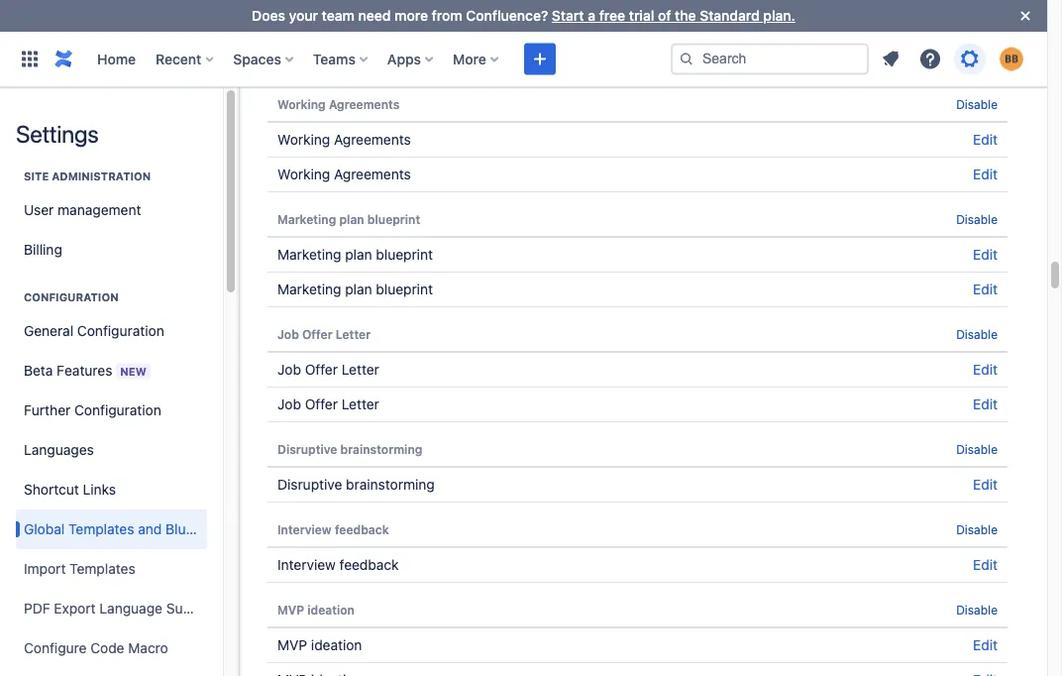 Task type: locate. For each thing, give the bounding box(es) containing it.
message house blueprint down need
[[278, 51, 441, 67]]

3 job offer letter from the top
[[278, 396, 380, 412]]

1 job from the top
[[278, 327, 299, 341]]

your profile and preferences image
[[1000, 47, 1024, 71]]

disable link for working agreements
[[957, 97, 998, 111]]

0 vertical spatial message
[[278, 16, 335, 33]]

house up the teams dropdown button
[[339, 16, 380, 33]]

2 vertical spatial job
[[278, 396, 301, 412]]

feedback for disable
[[335, 522, 389, 536]]

agreements for 4th edit link from the top
[[334, 166, 411, 182]]

message for first edit link from the top
[[278, 16, 335, 33]]

templates
[[68, 521, 134, 537], [70, 561, 135, 577]]

edit for 6th edit link from the bottom of the page
[[974, 281, 998, 297]]

2 disable link from the top
[[957, 212, 998, 226]]

marketing for 'disable' 'link' related to marketing plan blueprint
[[278, 212, 336, 226]]

0 vertical spatial offer
[[302, 327, 333, 341]]

blueprints
[[166, 521, 230, 537]]

2 job from the top
[[278, 361, 301, 378]]

0 vertical spatial job
[[278, 327, 299, 341]]

0 vertical spatial message house blueprint
[[278, 16, 441, 33]]

interview
[[278, 522, 332, 536], [278, 557, 336, 573]]

apps button
[[382, 43, 441, 75]]

1 vertical spatial working agreements
[[278, 131, 411, 148]]

1 vertical spatial letter
[[342, 361, 380, 378]]

3 disable from the top
[[957, 327, 998, 341]]

beta
[[24, 362, 53, 378]]

1 vertical spatial agreements
[[334, 131, 411, 148]]

1 working agreements from the top
[[278, 97, 400, 111]]

message
[[278, 16, 335, 33], [278, 51, 335, 67]]

1 vertical spatial mvp
[[278, 637, 307, 653]]

1 vertical spatial mvp ideation
[[278, 637, 362, 653]]

offer for 'disable' 'link' corresponding to job offer letter
[[302, 327, 333, 341]]

1 interview feedback from the top
[[278, 522, 389, 536]]

1 marketing plan blueprint from the top
[[278, 212, 420, 226]]

language
[[99, 600, 163, 617]]

message house blueprint up the teams dropdown button
[[278, 16, 441, 33]]

message house blueprint for first edit link from the top
[[278, 16, 441, 33]]

1 vertical spatial configuration
[[77, 323, 164, 339]]

blueprint for 5th edit link
[[376, 246, 433, 263]]

shortcut
[[24, 481, 79, 498]]

0 vertical spatial disruptive brainstorming
[[278, 442, 423, 456]]

1 vertical spatial disruptive
[[278, 476, 342, 493]]

3 edit link from the top
[[974, 131, 998, 148]]

plan.
[[764, 7, 796, 24]]

2 vertical spatial plan
[[345, 281, 372, 297]]

job
[[278, 327, 299, 341], [278, 361, 301, 378], [278, 396, 301, 412]]

disruptive brainstorming for edit
[[278, 476, 435, 493]]

marketing for 5th edit link
[[278, 246, 341, 263]]

1 message from the top
[[278, 16, 335, 33]]

1 disruptive from the top
[[278, 442, 337, 456]]

home
[[97, 51, 136, 67]]

0 vertical spatial ideation
[[308, 603, 355, 617]]

export
[[54, 600, 96, 617]]

0 vertical spatial marketing plan blueprint
[[278, 212, 420, 226]]

mvp ideation for disable
[[278, 603, 355, 617]]

1 vertical spatial disruptive brainstorming
[[278, 476, 435, 493]]

site administration
[[24, 170, 151, 183]]

confluence?
[[466, 7, 548, 24]]

interview for edit
[[278, 557, 336, 573]]

0 vertical spatial feedback
[[335, 522, 389, 536]]

2 disruptive from the top
[[278, 476, 342, 493]]

your
[[289, 7, 318, 24]]

does your team need more from confluence? start a free trial of the standard plan.
[[252, 7, 796, 24]]

blueprint for 'disable' 'link' related to marketing plan blueprint
[[368, 212, 420, 226]]

working agreements for 4th edit link from the top
[[278, 166, 411, 182]]

5 disable from the top
[[957, 522, 998, 536]]

1 job offer letter from the top
[[278, 327, 371, 341]]

1 vertical spatial marketing plan blueprint
[[278, 246, 433, 263]]

teams
[[313, 51, 356, 67]]

blueprint for 6th edit link from the bottom of the page
[[376, 281, 433, 297]]

1 vertical spatial ideation
[[311, 637, 362, 653]]

configuration
[[24, 291, 119, 304], [77, 323, 164, 339], [74, 402, 161, 418]]

letter for fifth edit link from the bottom
[[342, 361, 380, 378]]

2 working agreements from the top
[[278, 131, 411, 148]]

2 vertical spatial agreements
[[334, 166, 411, 182]]

billing
[[24, 241, 62, 258]]

shortcut links link
[[16, 470, 207, 510]]

and
[[138, 521, 162, 537]]

blueprint
[[384, 16, 441, 33], [384, 51, 441, 67]]

5 edit link from the top
[[974, 246, 998, 263]]

1 marketing from the top
[[278, 212, 336, 226]]

2 vertical spatial configuration
[[74, 402, 161, 418]]

configuration up new
[[77, 323, 164, 339]]

0 vertical spatial templates
[[68, 521, 134, 537]]

edit link
[[974, 16, 998, 33], [974, 51, 998, 67], [974, 131, 998, 148], [974, 166, 998, 182], [974, 246, 998, 263], [974, 281, 998, 297], [974, 361, 998, 378], [974, 396, 998, 412], [974, 476, 998, 493], [974, 557, 998, 573], [974, 637, 998, 653]]

3 working agreements from the top
[[278, 166, 411, 182]]

0 vertical spatial blueprint
[[384, 16, 441, 33]]

1 vertical spatial blueprint
[[384, 51, 441, 67]]

disable link for marketing plan blueprint
[[957, 212, 998, 226]]

message for second edit link from the top of the page
[[278, 51, 335, 67]]

1 edit link from the top
[[974, 16, 998, 33]]

configuration up languages link
[[74, 402, 161, 418]]

0 vertical spatial working
[[278, 97, 326, 111]]

4 edit from the top
[[974, 166, 998, 182]]

free
[[599, 7, 626, 24]]

edit for fourth edit link from the bottom
[[974, 396, 998, 412]]

mvp ideation
[[278, 603, 355, 617], [278, 637, 362, 653]]

6 edit from the top
[[974, 281, 998, 297]]

offer for fifth edit link from the bottom
[[305, 361, 338, 378]]

marketing
[[278, 212, 336, 226], [278, 246, 341, 263], [278, 281, 341, 297]]

working agreements
[[278, 97, 400, 111], [278, 131, 411, 148], [278, 166, 411, 182]]

2 working from the top
[[278, 131, 330, 148]]

further configuration
[[24, 402, 161, 418]]

2 job offer letter from the top
[[278, 361, 380, 378]]

2 interview feedback from the top
[[278, 557, 399, 573]]

1 vertical spatial interview feedback
[[278, 557, 399, 573]]

blueprint
[[368, 212, 420, 226], [376, 246, 433, 263], [376, 281, 433, 297]]

1 vertical spatial job
[[278, 361, 301, 378]]

2 mvp from the top
[[278, 637, 307, 653]]

banner
[[0, 31, 1048, 87]]

working for 4th edit link from the top
[[278, 166, 330, 182]]

11 edit from the top
[[974, 637, 998, 653]]

1 working from the top
[[278, 97, 326, 111]]

disable for job offer letter
[[957, 327, 998, 341]]

2 vertical spatial working
[[278, 166, 330, 182]]

blueprint for first edit link from the top
[[384, 16, 441, 33]]

4 edit link from the top
[[974, 166, 998, 182]]

2 marketing plan blueprint from the top
[[278, 246, 433, 263]]

brainstorming
[[341, 442, 423, 456], [346, 476, 435, 493]]

templates down links
[[68, 521, 134, 537]]

1 message house blueprint from the top
[[278, 16, 441, 33]]

6 edit link from the top
[[974, 281, 998, 297]]

2 vertical spatial letter
[[342, 396, 380, 412]]

pdf
[[24, 600, 50, 617]]

1 disable from the top
[[957, 97, 998, 111]]

plan for 5th edit link
[[345, 246, 372, 263]]

0 vertical spatial disruptive
[[278, 442, 337, 456]]

more
[[453, 51, 487, 67]]

job offer letter for fifth edit link from the bottom
[[278, 361, 380, 378]]

1 vertical spatial house
[[339, 51, 380, 67]]

templates inside "link"
[[68, 521, 134, 537]]

0 vertical spatial job offer letter
[[278, 327, 371, 341]]

job for fifth edit link from the bottom
[[278, 361, 301, 378]]

2 interview from the top
[[278, 557, 336, 573]]

ideation for disable
[[308, 603, 355, 617]]

house for first edit link from the top
[[339, 16, 380, 33]]

0 vertical spatial blueprint
[[368, 212, 420, 226]]

1 mvp ideation from the top
[[278, 603, 355, 617]]

marketing plan blueprint for 5th edit link
[[278, 246, 433, 263]]

2 disruptive brainstorming from the top
[[278, 476, 435, 493]]

7 edit link from the top
[[974, 361, 998, 378]]

letter
[[336, 327, 371, 341], [342, 361, 380, 378], [342, 396, 380, 412]]

1 vertical spatial marketing
[[278, 246, 341, 263]]

plan
[[339, 212, 364, 226], [345, 246, 372, 263], [345, 281, 372, 297]]

1 disable link from the top
[[957, 97, 998, 111]]

configuration for further
[[74, 402, 161, 418]]

1 vertical spatial plan
[[345, 246, 372, 263]]

6 disable from the top
[[957, 603, 998, 617]]

blueprint down more
[[384, 51, 441, 67]]

1 vertical spatial message house blueprint
[[278, 51, 441, 67]]

support
[[166, 600, 218, 617]]

0 vertical spatial marketing
[[278, 212, 336, 226]]

1 vertical spatial blueprint
[[376, 246, 433, 263]]

1 edit from the top
[[974, 16, 998, 33]]

home link
[[91, 43, 142, 75]]

7 edit from the top
[[974, 361, 998, 378]]

1 vertical spatial interview
[[278, 557, 336, 573]]

marketing plan blueprint
[[278, 212, 420, 226], [278, 246, 433, 263], [278, 281, 433, 297]]

more
[[395, 7, 428, 24]]

2 vertical spatial job offer letter
[[278, 396, 380, 412]]

1 blueprint from the top
[[384, 16, 441, 33]]

marketing plan blueprint for 'disable' 'link' related to marketing plan blueprint
[[278, 212, 420, 226]]

beta features new
[[24, 362, 147, 378]]

2 message from the top
[[278, 51, 335, 67]]

2 vertical spatial offer
[[305, 396, 338, 412]]

2 vertical spatial blueprint
[[376, 281, 433, 297]]

working
[[278, 97, 326, 111], [278, 131, 330, 148], [278, 166, 330, 182]]

8 edit from the top
[[974, 396, 998, 412]]

of
[[658, 7, 672, 24]]

edit for fifth edit link from the bottom
[[974, 361, 998, 378]]

1 house from the top
[[339, 16, 380, 33]]

5 edit from the top
[[974, 246, 998, 263]]

features
[[57, 362, 112, 378]]

2 disable from the top
[[957, 212, 998, 226]]

help icon image
[[919, 47, 943, 71]]

start a free trial of the standard plan. link
[[552, 7, 796, 24]]

message house blueprint
[[278, 16, 441, 33], [278, 51, 441, 67]]

1 mvp from the top
[[278, 603, 304, 617]]

feedback
[[335, 522, 389, 536], [340, 557, 399, 573]]

working agreements for 9th edit link from the bottom of the page
[[278, 131, 411, 148]]

search image
[[679, 51, 695, 67]]

marketing for 6th edit link from the bottom of the page
[[278, 281, 341, 297]]

macro
[[128, 640, 168, 656]]

10 edit from the top
[[974, 557, 998, 573]]

9 edit from the top
[[974, 476, 998, 493]]

recent button
[[150, 43, 221, 75]]

edit for 2nd edit link from the bottom
[[974, 557, 998, 573]]

disable
[[957, 97, 998, 111], [957, 212, 998, 226], [957, 327, 998, 341], [957, 442, 998, 456], [957, 522, 998, 536], [957, 603, 998, 617]]

0 vertical spatial mvp ideation
[[278, 603, 355, 617]]

edit for first edit link from the top
[[974, 16, 998, 33]]

general
[[24, 323, 74, 339]]

disruptive brainstorming for disable
[[278, 442, 423, 456]]

offer
[[302, 327, 333, 341], [305, 361, 338, 378], [305, 396, 338, 412]]

0 vertical spatial working agreements
[[278, 97, 400, 111]]

1 interview from the top
[[278, 522, 332, 536]]

0 vertical spatial interview feedback
[[278, 522, 389, 536]]

2 message house blueprint from the top
[[278, 51, 441, 67]]

3 edit from the top
[[974, 131, 998, 148]]

confluence image
[[52, 47, 75, 71]]

global element
[[12, 31, 671, 87]]

templates up pdf export language support link
[[70, 561, 135, 577]]

2 vertical spatial marketing plan blueprint
[[278, 281, 433, 297]]

spaces
[[233, 51, 281, 67]]

house
[[339, 16, 380, 33], [339, 51, 380, 67]]

interview feedback
[[278, 522, 389, 536], [278, 557, 399, 573]]

2 vertical spatial working agreements
[[278, 166, 411, 182]]

1 vertical spatial job offer letter
[[278, 361, 380, 378]]

1 vertical spatial offer
[[305, 361, 338, 378]]

edit for 9th edit link from the bottom of the page
[[974, 131, 998, 148]]

6 disable link from the top
[[957, 603, 998, 617]]

1 vertical spatial message
[[278, 51, 335, 67]]

agreements
[[329, 97, 400, 111], [334, 131, 411, 148], [334, 166, 411, 182]]

languages link
[[16, 430, 207, 470]]

interview feedback for edit
[[278, 557, 399, 573]]

a
[[588, 7, 596, 24]]

3 marketing from the top
[[278, 281, 341, 297]]

4 disable from the top
[[957, 442, 998, 456]]

code
[[90, 640, 124, 656]]

0 vertical spatial mvp
[[278, 603, 304, 617]]

1 vertical spatial feedback
[[340, 557, 399, 573]]

0 vertical spatial brainstorming
[[341, 442, 423, 456]]

disruptive brainstorming
[[278, 442, 423, 456], [278, 476, 435, 493]]

1 vertical spatial brainstorming
[[346, 476, 435, 493]]

disruptive
[[278, 442, 337, 456], [278, 476, 342, 493]]

2 vertical spatial marketing
[[278, 281, 341, 297]]

atlassian marketplace group
[[16, 668, 207, 676]]

configuration up general
[[24, 291, 119, 304]]

mvp
[[278, 603, 304, 617], [278, 637, 307, 653]]

1 disruptive brainstorming from the top
[[278, 442, 423, 456]]

3 marketing plan blueprint from the top
[[278, 281, 433, 297]]

disable link
[[957, 97, 998, 111], [957, 212, 998, 226], [957, 327, 998, 341], [957, 442, 998, 456], [957, 522, 998, 536], [957, 603, 998, 617]]

3 working from the top
[[278, 166, 330, 182]]

message house blueprint for second edit link from the top of the page
[[278, 51, 441, 67]]

1 vertical spatial working
[[278, 131, 330, 148]]

0 vertical spatial interview
[[278, 522, 332, 536]]

2 mvp ideation from the top
[[278, 637, 362, 653]]

configuration for general
[[77, 323, 164, 339]]

2 house from the top
[[339, 51, 380, 67]]

edit
[[974, 16, 998, 33], [974, 51, 998, 67], [974, 131, 998, 148], [974, 166, 998, 182], [974, 246, 998, 263], [974, 281, 998, 297], [974, 361, 998, 378], [974, 396, 998, 412], [974, 476, 998, 493], [974, 557, 998, 573], [974, 637, 998, 653]]

2 blueprint from the top
[[384, 51, 441, 67]]

blueprint up apps popup button
[[384, 16, 441, 33]]

offer for fourth edit link from the bottom
[[305, 396, 338, 412]]

house left apps
[[339, 51, 380, 67]]

4 disable link from the top
[[957, 442, 998, 456]]

1 vertical spatial templates
[[70, 561, 135, 577]]

2 edit from the top
[[974, 51, 998, 67]]

agreements for 9th edit link from the bottom of the page
[[334, 131, 411, 148]]

general configuration
[[24, 323, 164, 339]]

3 job from the top
[[278, 396, 301, 412]]

team
[[322, 7, 355, 24]]

message down your
[[278, 51, 335, 67]]

0 vertical spatial house
[[339, 16, 380, 33]]

3 disable link from the top
[[957, 327, 998, 341]]

message up 'teams'
[[278, 16, 335, 33]]

disruptive for edit
[[278, 476, 342, 493]]

administration
[[52, 170, 151, 183]]

disruptive for disable
[[278, 442, 337, 456]]

job for fourth edit link from the bottom
[[278, 396, 301, 412]]

2 marketing from the top
[[278, 246, 341, 263]]

ideation
[[308, 603, 355, 617], [311, 637, 362, 653]]



Task type: describe. For each thing, give the bounding box(es) containing it.
site
[[24, 170, 49, 183]]

import templates link
[[16, 549, 207, 589]]

trial
[[629, 7, 655, 24]]

mvp for disable
[[278, 603, 304, 617]]

working for 9th edit link from the bottom of the page
[[278, 131, 330, 148]]

collapse sidebar image
[[216, 97, 260, 137]]

disable link for mvp ideation
[[957, 603, 998, 617]]

confluence image
[[52, 47, 75, 71]]

edit for 4th edit link from the top
[[974, 166, 998, 182]]

the
[[675, 7, 696, 24]]

edit for 11th edit link from the top of the page
[[974, 637, 998, 653]]

spaces button
[[227, 43, 301, 75]]

start
[[552, 7, 584, 24]]

plan for 6th edit link from the bottom of the page
[[345, 281, 372, 297]]

general configuration link
[[16, 311, 207, 351]]

letter for fourth edit link from the bottom
[[342, 396, 380, 412]]

need
[[358, 7, 391, 24]]

blueprint for second edit link from the top of the page
[[384, 51, 441, 67]]

appswitcher icon image
[[18, 47, 42, 71]]

notification icon image
[[879, 47, 903, 71]]

close image
[[1014, 4, 1038, 28]]

apps
[[387, 51, 421, 67]]

0 vertical spatial configuration
[[24, 291, 119, 304]]

configure
[[24, 640, 87, 656]]

global templates and blueprints
[[24, 521, 230, 537]]

create content image
[[528, 47, 552, 71]]

global templates and blueprints link
[[16, 510, 230, 549]]

further configuration link
[[16, 391, 207, 430]]

configure code macro
[[24, 640, 168, 656]]

brainstorming for disable
[[341, 442, 423, 456]]

settings icon image
[[959, 47, 982, 71]]

templates for import
[[70, 561, 135, 577]]

job for 'disable' 'link' corresponding to job offer letter
[[278, 327, 299, 341]]

recent
[[156, 51, 202, 67]]

pdf export language support
[[24, 600, 218, 617]]

global
[[24, 521, 65, 537]]

feedback for edit
[[340, 557, 399, 573]]

2 edit link from the top
[[974, 51, 998, 67]]

new
[[120, 365, 147, 378]]

disable for marketing plan blueprint
[[957, 212, 998, 226]]

interview for disable
[[278, 522, 332, 536]]

8 edit link from the top
[[974, 396, 998, 412]]

links
[[83, 481, 116, 498]]

import templates
[[24, 561, 135, 577]]

job offer letter for fourth edit link from the bottom
[[278, 396, 380, 412]]

disable for working agreements
[[957, 97, 998, 111]]

more button
[[447, 43, 506, 75]]

interview feedback for disable
[[278, 522, 389, 536]]

edit for 5th edit link
[[974, 246, 998, 263]]

disable for mvp ideation
[[957, 603, 998, 617]]

does
[[252, 7, 285, 24]]

languages
[[24, 442, 94, 458]]

0 vertical spatial plan
[[339, 212, 364, 226]]

banner containing home
[[0, 31, 1048, 87]]

templates for global
[[68, 521, 134, 537]]

ideation for edit
[[311, 637, 362, 653]]

management
[[58, 202, 141, 218]]

billing link
[[16, 230, 207, 270]]

configuration group
[[16, 270, 230, 674]]

disable link for job offer letter
[[957, 327, 998, 341]]

edit for 9th edit link
[[974, 476, 998, 493]]

from
[[432, 7, 463, 24]]

user management
[[24, 202, 141, 218]]

import
[[24, 561, 66, 577]]

user management link
[[16, 190, 207, 230]]

11 edit link from the top
[[974, 637, 998, 653]]

9 edit link from the top
[[974, 476, 998, 493]]

Search field
[[671, 43, 869, 75]]

house for second edit link from the top of the page
[[339, 51, 380, 67]]

shortcut links
[[24, 481, 116, 498]]

settings
[[16, 120, 99, 148]]

edit for second edit link from the top of the page
[[974, 51, 998, 67]]

0 vertical spatial agreements
[[329, 97, 400, 111]]

further
[[24, 402, 71, 418]]

0 vertical spatial letter
[[336, 327, 371, 341]]

marketing plan blueprint for 6th edit link from the bottom of the page
[[278, 281, 433, 297]]

standard
[[700, 7, 760, 24]]

mvp ideation for edit
[[278, 637, 362, 653]]

mvp for edit
[[278, 637, 307, 653]]

5 disable link from the top
[[957, 522, 998, 536]]

configure code macro link
[[16, 628, 207, 668]]

site administration group
[[16, 149, 207, 276]]

user
[[24, 202, 54, 218]]

teams button
[[307, 43, 376, 75]]

10 edit link from the top
[[974, 557, 998, 573]]

brainstorming for edit
[[346, 476, 435, 493]]

pdf export language support link
[[16, 589, 218, 628]]



Task type: vqa. For each thing, say whether or not it's contained in the screenshot.
Popular
no



